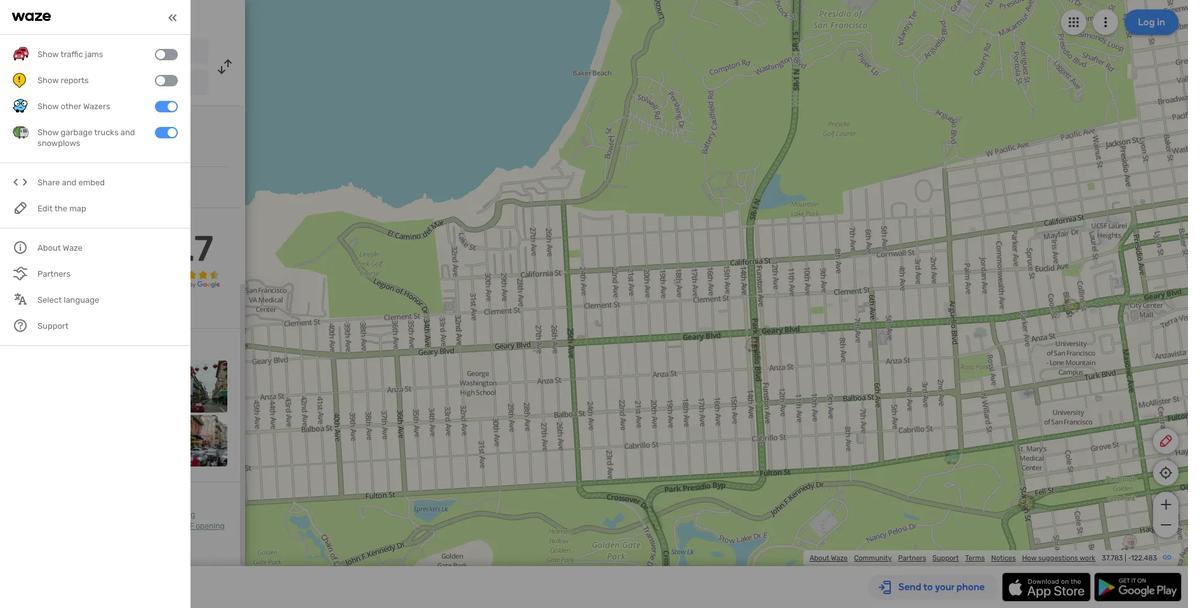 Task type: vqa. For each thing, say whether or not it's contained in the screenshot.
suggestions
yes



Task type: locate. For each thing, give the bounding box(es) containing it.
1
[[13, 275, 17, 286]]

san for san francisco, ca, usa
[[13, 107, 29, 118]]

image 4 of chinatown, sf image
[[176, 361, 227, 413]]

ca, down 'chinatown'
[[75, 107, 89, 118]]

chinatown
[[46, 78, 91, 89]]

embed
[[78, 178, 105, 188]]

francisco, down san francisco button
[[111, 79, 147, 88]]

chinatown, for opening
[[143, 522, 183, 531]]

and
[[62, 178, 76, 188]]

sf inside chinatown, sf driving directions
[[160, 511, 169, 520]]

review
[[13, 218, 42, 229]]

0 vertical spatial san
[[46, 46, 62, 57]]

how suggestions work link
[[1023, 555, 1096, 563]]

1 horizontal spatial ca,
[[149, 79, 161, 88]]

usa
[[163, 79, 178, 88], [92, 107, 109, 118]]

san left francisco
[[46, 46, 62, 57]]

review summary
[[13, 218, 83, 229]]

2 horizontal spatial san
[[96, 79, 109, 88]]

francisco,
[[111, 79, 147, 88], [31, 107, 73, 118]]

driving
[[171, 511, 195, 520]]

2 vertical spatial san
[[13, 107, 29, 118]]

san down location image
[[13, 107, 29, 118]]

support
[[933, 555, 959, 563]]

1 horizontal spatial san
[[46, 46, 62, 57]]

1 vertical spatial sf
[[185, 522, 194, 531]]

pencil image
[[1159, 434, 1174, 449]]

0 horizontal spatial usa
[[92, 107, 109, 118]]

san inside button
[[46, 46, 62, 57]]

0 vertical spatial usa
[[163, 79, 178, 88]]

community link
[[854, 555, 892, 563]]

1 horizontal spatial usa
[[163, 79, 178, 88]]

sf down 'driving' on the bottom of the page
[[185, 522, 194, 531]]

about waze link
[[810, 555, 848, 563]]

0 vertical spatial ca,
[[149, 79, 161, 88]]

san right 'chinatown'
[[96, 79, 109, 88]]

notices
[[992, 555, 1016, 563]]

san
[[46, 46, 62, 57], [96, 79, 109, 88], [13, 107, 29, 118]]

1 vertical spatial san
[[96, 79, 109, 88]]

1 vertical spatial francisco,
[[31, 107, 73, 118]]

37.783 | -122.483
[[1102, 555, 1157, 563]]

1 vertical spatial usa
[[92, 107, 109, 118]]

terms link
[[966, 555, 985, 563]]

suggestions
[[1039, 555, 1078, 563]]

5 4 2 1
[[13, 234, 18, 286]]

chinatown, inside chinatown, sf driving directions
[[118, 511, 158, 520]]

directions up san francisco button
[[117, 10, 169, 24]]

usa down san francisco button
[[163, 79, 178, 88]]

francisco, down 'chinatown'
[[31, 107, 73, 118]]

ca, inside chinatown san francisco, ca, usa
[[149, 79, 161, 88]]

opening
[[196, 522, 225, 531]]

sf inside chinatown, sf opening hours
[[185, 522, 194, 531]]

0 horizontal spatial sf
[[160, 511, 169, 520]]

chinatown,
[[118, 511, 158, 520], [143, 522, 183, 531]]

usa inside chinatown san francisco, ca, usa
[[163, 79, 178, 88]]

-
[[1128, 555, 1132, 563]]

directions
[[117, 10, 169, 24], [13, 522, 48, 531]]

americanchinatown.com link
[[38, 182, 140, 192]]

1 horizontal spatial sf
[[185, 522, 194, 531]]

ca, down san francisco button
[[149, 79, 161, 88]]

directions up hours
[[13, 522, 48, 531]]

1 vertical spatial directions
[[13, 522, 48, 531]]

link image
[[1163, 553, 1173, 563]]

1 horizontal spatial francisco,
[[111, 79, 147, 88]]

san francisco, ca, usa
[[13, 107, 109, 118]]

0 horizontal spatial ca,
[[75, 107, 89, 118]]

usa down chinatown san francisco, ca, usa
[[92, 107, 109, 118]]

terms
[[966, 555, 985, 563]]

driving directions
[[76, 10, 169, 24]]

0 horizontal spatial directions
[[13, 522, 48, 531]]

4.7
[[163, 228, 214, 270]]

1 vertical spatial chinatown,
[[143, 522, 183, 531]]

chinatown, up chinatown, sf opening hours at the left of page
[[118, 511, 158, 520]]

sf left 'driving' on the bottom of the page
[[160, 511, 169, 520]]

0 horizontal spatial francisco,
[[31, 107, 73, 118]]

0 horizontal spatial san
[[13, 107, 29, 118]]

1 horizontal spatial directions
[[117, 10, 169, 24]]

0 vertical spatial chinatown,
[[118, 511, 158, 520]]

sf
[[160, 511, 169, 520], [185, 522, 194, 531]]

ca,
[[149, 79, 161, 88], [75, 107, 89, 118]]

chinatown, down 'driving' on the bottom of the page
[[143, 522, 183, 531]]

5
[[13, 234, 18, 245]]

8 photos
[[13, 342, 49, 353]]

0 vertical spatial francisco,
[[111, 79, 147, 88]]

hours
[[13, 534, 33, 543]]

0 vertical spatial sf
[[160, 511, 169, 520]]

san francisco button
[[37, 38, 208, 64]]

chinatown, inside chinatown, sf opening hours
[[143, 522, 183, 531]]



Task type: describe. For each thing, give the bounding box(es) containing it.
san inside chinatown san francisco, ca, usa
[[96, 79, 109, 88]]

chinatown, for driving
[[118, 511, 158, 520]]

partners
[[899, 555, 927, 563]]

support link
[[933, 555, 959, 563]]

about waze community partners support terms notices how suggestions work
[[810, 555, 1096, 563]]

waze
[[831, 555, 848, 563]]

partners link
[[899, 555, 927, 563]]

notices link
[[992, 555, 1016, 563]]

chinatown, sf driving directions link
[[13, 511, 195, 531]]

photos
[[21, 342, 49, 353]]

122.483
[[1132, 555, 1157, 563]]

how
[[1023, 555, 1037, 563]]

summary
[[44, 218, 83, 229]]

image 8 of chinatown, sf image
[[176, 415, 227, 467]]

location image
[[13, 75, 28, 90]]

work
[[1080, 555, 1096, 563]]

zoom out image
[[1158, 518, 1174, 533]]

0 vertical spatial directions
[[117, 10, 169, 24]]

chinatown, sf opening hours
[[13, 522, 225, 543]]

4
[[13, 245, 18, 255]]

americanchinatown.com
[[38, 182, 140, 192]]

francisco, inside chinatown san francisco, ca, usa
[[111, 79, 147, 88]]

driving
[[76, 10, 114, 24]]

about
[[810, 555, 830, 563]]

zoom in image
[[1158, 497, 1174, 513]]

san francisco
[[46, 46, 105, 57]]

37.783
[[1102, 555, 1123, 563]]

current location image
[[13, 43, 28, 58]]

2
[[13, 265, 18, 276]]

|
[[1125, 555, 1127, 563]]

code image
[[13, 175, 29, 191]]

chinatown, sf opening hours link
[[13, 522, 225, 543]]

chinatown, sf driving directions
[[13, 511, 195, 531]]

directions inside chinatown, sf driving directions
[[13, 522, 48, 531]]

francisco
[[64, 46, 105, 57]]

sf for driving
[[160, 511, 169, 520]]

sf for opening
[[185, 522, 194, 531]]

share and embed
[[37, 178, 105, 188]]

1 vertical spatial ca,
[[75, 107, 89, 118]]

share and embed link
[[13, 170, 178, 196]]

share
[[37, 178, 60, 188]]

san for san francisco
[[46, 46, 62, 57]]

computer image
[[13, 180, 28, 195]]

8
[[13, 342, 18, 353]]

chinatown san francisco, ca, usa
[[46, 78, 178, 89]]

community
[[854, 555, 892, 563]]



